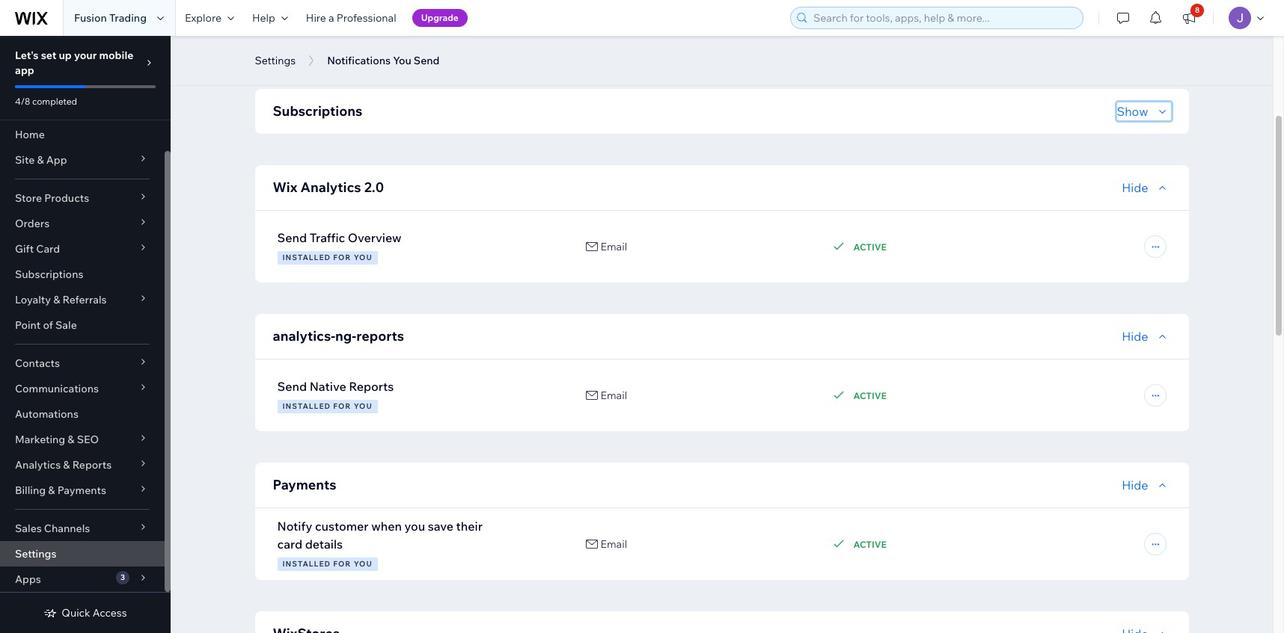 Task type: describe. For each thing, give the bounding box(es) containing it.
hire
[[306, 11, 326, 25]]

notifications you send
[[327, 54, 440, 67]]

you
[[404, 519, 425, 534]]

analytics & reports
[[15, 459, 112, 472]]

store
[[15, 192, 42, 205]]

email for reports
[[601, 389, 627, 403]]

& for analytics
[[63, 459, 70, 472]]

4/8
[[15, 96, 30, 107]]

send native reports installed for you
[[277, 379, 394, 412]]

sales channels
[[15, 522, 90, 536]]

settings button
[[247, 49, 303, 72]]

3 active from the top
[[853, 539, 887, 550]]

completed
[[32, 96, 77, 107]]

when
[[371, 519, 402, 534]]

you for reports
[[354, 402, 372, 412]]

let's
[[15, 49, 39, 62]]

gift
[[15, 242, 34, 256]]

email for 2.0
[[601, 240, 627, 254]]

point of sale link
[[0, 313, 165, 338]]

sale
[[55, 319, 77, 332]]

site & app
[[15, 153, 67, 167]]

settings for settings link
[[15, 548, 56, 561]]

contacts
[[15, 357, 60, 370]]

site for site members
[[273, 26, 299, 43]]

quick access
[[62, 607, 127, 620]]

save
[[428, 519, 453, 534]]

3 hide from the top
[[1122, 478, 1148, 493]]

installed for ng-
[[282, 402, 331, 412]]

a
[[329, 11, 334, 25]]

active for reports
[[853, 390, 887, 401]]

app
[[15, 64, 34, 77]]

analytics inside popup button
[[15, 459, 61, 472]]

settings link
[[0, 542, 165, 567]]

you inside notify customer when you save their card details installed for you
[[354, 560, 372, 569]]

professional
[[337, 11, 396, 25]]

site & app button
[[0, 147, 165, 173]]

sidebar element
[[0, 36, 171, 634]]

notifications
[[327, 54, 391, 67]]

site for site & app
[[15, 153, 35, 167]]

sales
[[15, 522, 42, 536]]

hide for reports
[[1122, 329, 1148, 344]]

settings for settings button
[[255, 54, 296, 67]]

loyalty & referrals button
[[0, 287, 165, 313]]

help button
[[243, 0, 297, 36]]

point
[[15, 319, 41, 332]]

site members
[[273, 26, 363, 43]]

home link
[[0, 122, 165, 147]]

automations
[[15, 408, 79, 421]]

quick
[[62, 607, 90, 620]]

active for 2.0
[[853, 241, 887, 253]]

8
[[1195, 5, 1200, 15]]

trading
[[109, 11, 147, 25]]

orders
[[15, 217, 50, 230]]

1 horizontal spatial subscriptions
[[273, 103, 362, 120]]

fusion trading
[[74, 11, 147, 25]]

subscriptions link
[[0, 262, 165, 287]]

marketing & seo
[[15, 433, 99, 447]]

your
[[74, 49, 97, 62]]

store products
[[15, 192, 89, 205]]

marketing
[[15, 433, 65, 447]]

point of sale
[[15, 319, 77, 332]]

of
[[43, 319, 53, 332]]

upgrade button
[[412, 9, 468, 27]]

quick access button
[[44, 607, 127, 620]]

you
[[393, 54, 411, 67]]

billing
[[15, 484, 46, 498]]

notify
[[277, 519, 312, 534]]

Search for tools, apps, help & more... field
[[809, 7, 1078, 28]]

communications
[[15, 382, 99, 396]]

hide button for 2.0
[[1122, 179, 1171, 197]]

subscriptions inside sidebar element
[[15, 268, 83, 281]]

loyalty & referrals
[[15, 293, 107, 307]]

gift card button
[[0, 236, 165, 262]]

show button for subscriptions
[[1117, 103, 1171, 120]]

loyalty
[[15, 293, 51, 307]]

card
[[36, 242, 60, 256]]

& for loyalty
[[53, 293, 60, 307]]

referrals
[[62, 293, 107, 307]]

app
[[46, 153, 67, 167]]

automations link
[[0, 402, 165, 427]]

installed inside notify customer when you save their card details installed for you
[[282, 560, 331, 569]]

installed for analytics
[[282, 253, 331, 263]]

products
[[44, 192, 89, 205]]

analytics & reports button
[[0, 453, 165, 478]]



Task type: vqa. For each thing, say whether or not it's contained in the screenshot.
the Show button
yes



Task type: locate. For each thing, give the bounding box(es) containing it.
email
[[601, 240, 627, 254], [601, 389, 627, 403], [601, 538, 627, 551]]

reports for native
[[349, 379, 394, 394]]

3 installed from the top
[[282, 560, 331, 569]]

2 you from the top
[[354, 402, 372, 412]]

show for subscriptions
[[1117, 104, 1148, 119]]

send inside "send traffic overview installed for you"
[[277, 230, 307, 245]]

subscriptions
[[273, 103, 362, 120], [15, 268, 83, 281]]

1 vertical spatial subscriptions
[[15, 268, 83, 281]]

analytics-
[[273, 328, 335, 345]]

hide for 2.0
[[1122, 180, 1148, 195]]

send inside the 'send native reports installed for you'
[[277, 379, 307, 394]]

2 vertical spatial send
[[277, 379, 307, 394]]

set
[[41, 49, 56, 62]]

2 email from the top
[[601, 389, 627, 403]]

card
[[277, 537, 302, 552]]

hide button for reports
[[1122, 328, 1171, 346]]

installed down the traffic
[[282, 253, 331, 263]]

send left the traffic
[[277, 230, 307, 245]]

0 vertical spatial settings
[[255, 54, 296, 67]]

send right you
[[414, 54, 440, 67]]

0 vertical spatial reports
[[349, 379, 394, 394]]

analytics
[[300, 179, 361, 196], [15, 459, 61, 472]]

fusion
[[74, 11, 107, 25]]

0 horizontal spatial site
[[15, 153, 35, 167]]

1 vertical spatial for
[[333, 402, 351, 412]]

marketing & seo button
[[0, 427, 165, 453]]

customer
[[315, 519, 369, 534]]

2 hide button from the top
[[1122, 328, 1171, 346]]

0 horizontal spatial subscriptions
[[15, 268, 83, 281]]

0 vertical spatial site
[[273, 26, 299, 43]]

1 vertical spatial settings
[[15, 548, 56, 561]]

ng-
[[335, 328, 356, 345]]

billing & payments button
[[0, 478, 165, 504]]

for inside notify customer when you save their card details installed for you
[[333, 560, 351, 569]]

1 you from the top
[[354, 253, 372, 263]]

1 installed from the top
[[282, 253, 331, 263]]

1 vertical spatial you
[[354, 402, 372, 412]]

site down home
[[15, 153, 35, 167]]

& left seo
[[68, 433, 74, 447]]

reports inside the 'send native reports installed for you'
[[349, 379, 394, 394]]

for inside "send traffic overview installed for you"
[[333, 253, 351, 263]]

show for site members
[[1117, 28, 1148, 43]]

1 vertical spatial active
[[853, 390, 887, 401]]

0 vertical spatial subscriptions
[[273, 103, 362, 120]]

2 active from the top
[[853, 390, 887, 401]]

0 vertical spatial hide
[[1122, 180, 1148, 195]]

2 vertical spatial email
[[601, 538, 627, 551]]

analytics down marketing
[[15, 459, 61, 472]]

& right loyalty
[[53, 293, 60, 307]]

overview
[[348, 230, 402, 245]]

hire a professional link
[[297, 0, 405, 36]]

installed down the card
[[282, 560, 331, 569]]

explore
[[185, 11, 221, 25]]

hire a professional
[[306, 11, 396, 25]]

3 email from the top
[[601, 538, 627, 551]]

1 vertical spatial hide
[[1122, 329, 1148, 344]]

analytics-ng-reports
[[273, 328, 404, 345]]

1 active from the top
[[853, 241, 887, 253]]

you inside "send traffic overview installed for you"
[[354, 253, 372, 263]]

& left app
[[37, 153, 44, 167]]

& inside dropdown button
[[68, 433, 74, 447]]

0 vertical spatial you
[[354, 253, 372, 263]]

1 vertical spatial email
[[601, 389, 627, 403]]

send for analytics-ng-reports
[[277, 379, 307, 394]]

1 horizontal spatial site
[[273, 26, 299, 43]]

for down the 'details'
[[333, 560, 351, 569]]

1 vertical spatial hide button
[[1122, 328, 1171, 346]]

gift card
[[15, 242, 60, 256]]

subscriptions down card
[[15, 268, 83, 281]]

site
[[273, 26, 299, 43], [15, 153, 35, 167]]

settings down sales
[[15, 548, 56, 561]]

channels
[[44, 522, 90, 536]]

sales channels button
[[0, 516, 165, 542]]

you for 2.0
[[354, 253, 372, 263]]

settings inside sidebar element
[[15, 548, 56, 561]]

0 horizontal spatial payments
[[57, 484, 106, 498]]

send for wix analytics 2.0
[[277, 230, 307, 245]]

0 horizontal spatial analytics
[[15, 459, 61, 472]]

0 vertical spatial email
[[601, 240, 627, 254]]

reports right native in the left of the page
[[349, 379, 394, 394]]

payments up "notify"
[[273, 477, 336, 494]]

0 horizontal spatial reports
[[72, 459, 112, 472]]

1 hide button from the top
[[1122, 179, 1171, 197]]

3 hide button from the top
[[1122, 477, 1171, 495]]

settings inside button
[[255, 54, 296, 67]]

0 horizontal spatial settings
[[15, 548, 56, 561]]

you down the reports
[[354, 402, 372, 412]]

you down customer at the left bottom of page
[[354, 560, 372, 569]]

members
[[302, 26, 363, 43]]

0 vertical spatial active
[[853, 241, 887, 253]]

2 vertical spatial active
[[853, 539, 887, 550]]

1 hide from the top
[[1122, 180, 1148, 195]]

details
[[305, 537, 343, 552]]

for for ng-
[[333, 402, 351, 412]]

1 vertical spatial send
[[277, 230, 307, 245]]

& right billing
[[48, 484, 55, 498]]

2 vertical spatial you
[[354, 560, 372, 569]]

for down native in the left of the page
[[333, 402, 351, 412]]

1 horizontal spatial reports
[[349, 379, 394, 394]]

reports
[[349, 379, 394, 394], [72, 459, 112, 472]]

you
[[354, 253, 372, 263], [354, 402, 372, 412], [354, 560, 372, 569]]

2 installed from the top
[[282, 402, 331, 412]]

1 vertical spatial show button
[[1117, 103, 1171, 120]]

2 for from the top
[[333, 402, 351, 412]]

& for site
[[37, 153, 44, 167]]

& for billing
[[48, 484, 55, 498]]

8 button
[[1173, 0, 1206, 36]]

2 vertical spatial hide
[[1122, 478, 1148, 493]]

their
[[456, 519, 483, 534]]

for inside the 'send native reports installed for you'
[[333, 402, 351, 412]]

& inside dropdown button
[[48, 484, 55, 498]]

installed inside "send traffic overview installed for you"
[[282, 253, 331, 263]]

installed inside the 'send native reports installed for you'
[[282, 402, 331, 412]]

0 vertical spatial show button
[[1117, 26, 1171, 44]]

payments inside dropdown button
[[57, 484, 106, 498]]

0 vertical spatial installed
[[282, 253, 331, 263]]

seo
[[77, 433, 99, 447]]

1 vertical spatial analytics
[[15, 459, 61, 472]]

1 vertical spatial installed
[[282, 402, 331, 412]]

wix analytics 2.0
[[273, 179, 384, 196]]

notify customer when you save their card details installed for you
[[277, 519, 483, 569]]

mobile
[[99, 49, 133, 62]]

help
[[252, 11, 275, 25]]

1 horizontal spatial payments
[[273, 477, 336, 494]]

3
[[120, 573, 125, 583]]

you inside the 'send native reports installed for you'
[[354, 402, 372, 412]]

1 for from the top
[[333, 253, 351, 263]]

0 vertical spatial for
[[333, 253, 351, 263]]

2 vertical spatial for
[[333, 560, 351, 569]]

2 hide from the top
[[1122, 329, 1148, 344]]

3 for from the top
[[333, 560, 351, 569]]

upgrade
[[421, 12, 459, 23]]

1 email from the top
[[601, 240, 627, 254]]

reports for &
[[72, 459, 112, 472]]

reports
[[356, 328, 404, 345]]

subscriptions down notifications
[[273, 103, 362, 120]]

for
[[333, 253, 351, 263], [333, 402, 351, 412], [333, 560, 351, 569]]

for for analytics
[[333, 253, 351, 263]]

for down the traffic
[[333, 253, 351, 263]]

2.0
[[364, 179, 384, 196]]

2 vertical spatial hide button
[[1122, 477, 1171, 495]]

show
[[1117, 28, 1148, 43], [1117, 104, 1148, 119]]

store products button
[[0, 186, 165, 211]]

reports inside popup button
[[72, 459, 112, 472]]

communications button
[[0, 376, 165, 402]]

analytics left 2.0
[[300, 179, 361, 196]]

& inside popup button
[[37, 153, 44, 167]]

you down overview
[[354, 253, 372, 263]]

0 vertical spatial show
[[1117, 28, 1148, 43]]

contacts button
[[0, 351, 165, 376]]

installed down native in the left of the page
[[282, 402, 331, 412]]

1 vertical spatial show
[[1117, 104, 1148, 119]]

1 horizontal spatial analytics
[[300, 179, 361, 196]]

1 horizontal spatial settings
[[255, 54, 296, 67]]

settings down "help" button
[[255, 54, 296, 67]]

1 show button from the top
[[1117, 26, 1171, 44]]

0 vertical spatial hide button
[[1122, 179, 1171, 197]]

send inside button
[[414, 54, 440, 67]]

send traffic overview installed for you
[[277, 230, 402, 263]]

2 show button from the top
[[1117, 103, 1171, 120]]

traffic
[[310, 230, 345, 245]]

3 you from the top
[[354, 560, 372, 569]]

site down help
[[273, 26, 299, 43]]

0 vertical spatial send
[[414, 54, 440, 67]]

& up billing & payments
[[63, 459, 70, 472]]

let's set up your mobile app
[[15, 49, 133, 77]]

send
[[414, 54, 440, 67], [277, 230, 307, 245], [277, 379, 307, 394]]

1 show from the top
[[1117, 28, 1148, 43]]

4/8 completed
[[15, 96, 77, 107]]

2 show from the top
[[1117, 104, 1148, 119]]

2 vertical spatial installed
[[282, 560, 331, 569]]

site inside popup button
[[15, 153, 35, 167]]

payments down analytics & reports popup button
[[57, 484, 106, 498]]

billing & payments
[[15, 484, 106, 498]]

apps
[[15, 573, 41, 587]]

notifications you send button
[[320, 49, 447, 72]]

show button for site members
[[1117, 26, 1171, 44]]

orders button
[[0, 211, 165, 236]]

wix
[[273, 179, 297, 196]]

up
[[59, 49, 72, 62]]

native
[[310, 379, 346, 394]]

show button
[[1117, 26, 1171, 44], [1117, 103, 1171, 120]]

& for marketing
[[68, 433, 74, 447]]

send left native in the left of the page
[[277, 379, 307, 394]]

home
[[15, 128, 45, 141]]

0 vertical spatial analytics
[[300, 179, 361, 196]]

access
[[93, 607, 127, 620]]

reports down seo
[[72, 459, 112, 472]]

1 vertical spatial site
[[15, 153, 35, 167]]

1 vertical spatial reports
[[72, 459, 112, 472]]



